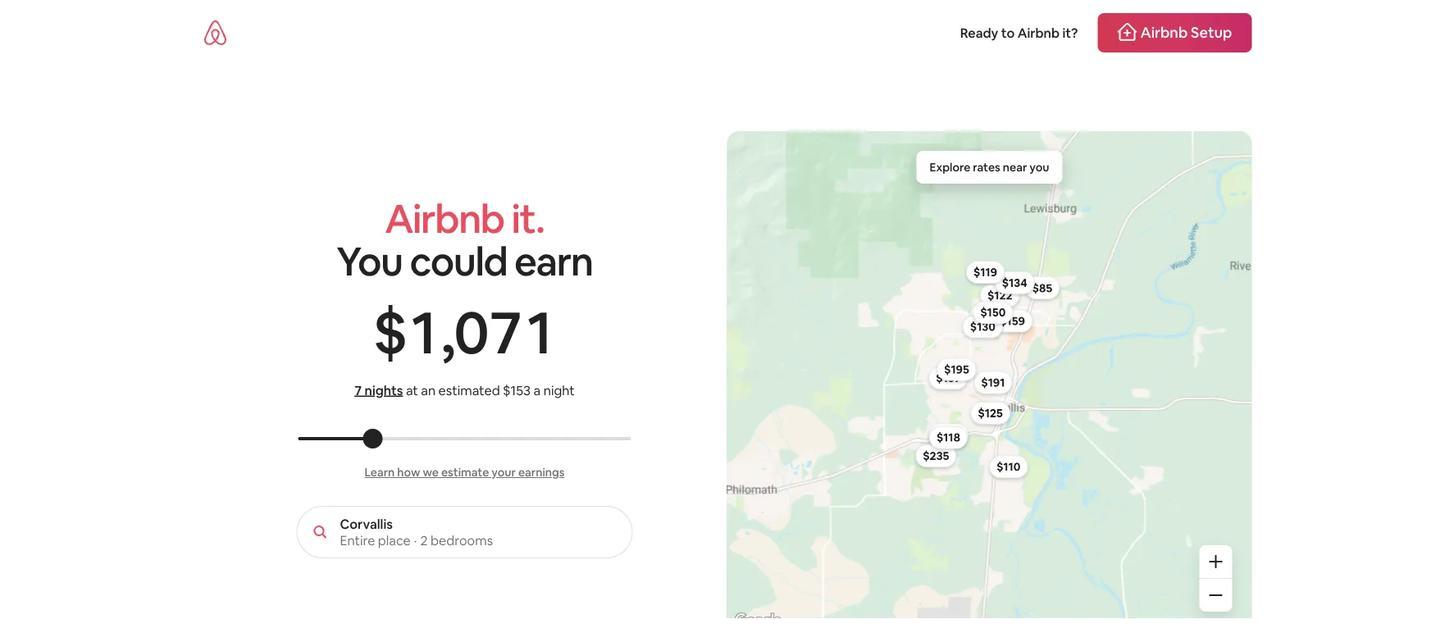 Task type: vqa. For each thing, say whether or not it's contained in the screenshot.
$235 $110
yes



Task type: describe. For each thing, give the bounding box(es) containing it.
$118 button
[[929, 426, 968, 449]]

map region
[[678, 111, 1308, 619]]

airbnb for airbnb it.
[[385, 193, 504, 244]]

we
[[423, 465, 439, 480]]

1 1 from the left
[[412, 294, 435, 370]]

explore
[[930, 160, 971, 175]]

zoom out image
[[1210, 589, 1223, 602]]

$159 button
[[993, 310, 1033, 333]]

$120 button
[[929, 424, 969, 447]]

2 1 from the left
[[528, 294, 551, 370]]

$130
[[970, 320, 996, 334]]

$195
[[944, 362, 970, 377]]

$125
[[978, 406, 1003, 421]]

$150 button
[[973, 301, 1014, 324]]

$
[[373, 294, 406, 370]]

$122
[[988, 288, 1013, 303]]

$110
[[997, 460, 1021, 474]]

entire
[[340, 532, 375, 549]]

$159
[[1000, 314, 1026, 329]]

you could earn
[[337, 236, 593, 287]]

$137
[[936, 371, 961, 386]]

$134
[[1002, 275, 1028, 290]]

,
[[441, 294, 454, 370]]

how
[[397, 465, 420, 480]]

$118
[[937, 430, 961, 445]]

$191
[[982, 375, 1005, 390]]

$120
[[936, 428, 962, 443]]

$235 $110
[[923, 449, 1021, 474]]

$110 button
[[990, 456, 1028, 479]]

an
[[421, 382, 436, 399]]

airbnb setup
[[1141, 23, 1233, 42]]

$234 button
[[971, 302, 1012, 325]]

7 nights button
[[355, 382, 403, 400]]

$125 button
[[971, 402, 1011, 425]]

night
[[544, 382, 575, 399]]

near
[[1003, 160, 1027, 175]]

nights
[[365, 382, 403, 399]]

earn
[[515, 236, 593, 287]]

your
[[492, 465, 516, 480]]

place
[[378, 532, 411, 549]]

estimated
[[439, 382, 500, 399]]

ready
[[960, 24, 999, 41]]



Task type: locate. For each thing, give the bounding box(es) containing it.
estimate
[[441, 465, 489, 480]]

rates
[[973, 160, 1001, 175]]

$119
[[974, 265, 998, 280]]

learn
[[365, 465, 395, 480]]

airbnb homepage image
[[202, 20, 228, 46]]

1 vertical spatial 7
[[355, 382, 362, 399]]

explore rates near you
[[930, 160, 1050, 175]]

$119 button
[[966, 261, 1005, 284]]

$235 button
[[916, 445, 957, 468]]

$122 button
[[980, 284, 1020, 307]]

explore rates near you button
[[917, 151, 1063, 184]]

$ 1 , 0 7 1
[[373, 294, 551, 370]]

0 horizontal spatial airbnb
[[385, 193, 504, 244]]

at
[[406, 382, 418, 399]]

airbnb it.
[[385, 193, 545, 244]]

0 horizontal spatial 1
[[412, 294, 435, 370]]

it?
[[1063, 24, 1078, 41]]

you
[[337, 236, 403, 287]]

$191 button
[[974, 371, 1013, 394]]

$85 button
[[1025, 277, 1060, 300]]

2
[[420, 532, 428, 549]]

setup
[[1191, 23, 1233, 42]]

corvallis
[[340, 516, 393, 532]]

$130 button
[[963, 315, 1003, 338]]

7 nights at an estimated $153 a night
[[355, 382, 575, 399]]

could
[[410, 236, 507, 287]]

1
[[412, 294, 435, 370], [528, 294, 551, 370]]

you
[[1030, 160, 1050, 175]]

$195 button
[[937, 358, 977, 381]]

7 right 0
[[490, 294, 521, 370]]

ready to airbnb it?
[[960, 24, 1078, 41]]

1 horizontal spatial 1
[[528, 294, 551, 370]]

$234
[[978, 306, 1005, 321]]

airbnb
[[1141, 23, 1188, 42], [1018, 24, 1060, 41], [385, 193, 504, 244]]

$85
[[1033, 281, 1053, 295]]

earnings
[[518, 465, 565, 480]]

1 horizontal spatial airbnb
[[1018, 24, 1060, 41]]

airbnb setup link
[[1098, 13, 1252, 53]]

zoom in image
[[1210, 555, 1223, 569]]

·
[[414, 532, 417, 549]]

airbnb for airbnb setup
[[1141, 23, 1188, 42]]

learn how we estimate your earnings button
[[365, 465, 565, 480]]

1 horizontal spatial 7
[[490, 294, 521, 370]]

$153
[[503, 382, 531, 399]]

$134 button
[[995, 271, 1035, 294]]

$130 $159
[[970, 314, 1026, 334]]

corvallis entire place · 2 bedrooms
[[340, 516, 493, 549]]

$137 button
[[929, 367, 968, 390]]

to
[[1002, 24, 1015, 41]]

7
[[490, 294, 521, 370], [355, 382, 362, 399]]

$150
[[981, 305, 1006, 320]]

1 up a
[[528, 294, 551, 370]]

0 horizontal spatial 7
[[355, 382, 362, 399]]

2 horizontal spatial airbnb
[[1141, 23, 1188, 42]]

7 left nights
[[355, 382, 362, 399]]

a
[[534, 382, 541, 399]]

learn how we estimate your earnings
[[365, 465, 565, 480]]

None range field
[[298, 437, 631, 441]]

google image
[[731, 610, 786, 619]]

1 left ,
[[412, 294, 435, 370]]

0 vertical spatial 7
[[490, 294, 521, 370]]

0
[[454, 294, 488, 370]]

$235
[[923, 449, 950, 464]]

it.
[[512, 193, 545, 244]]

bedrooms
[[431, 532, 493, 549]]



